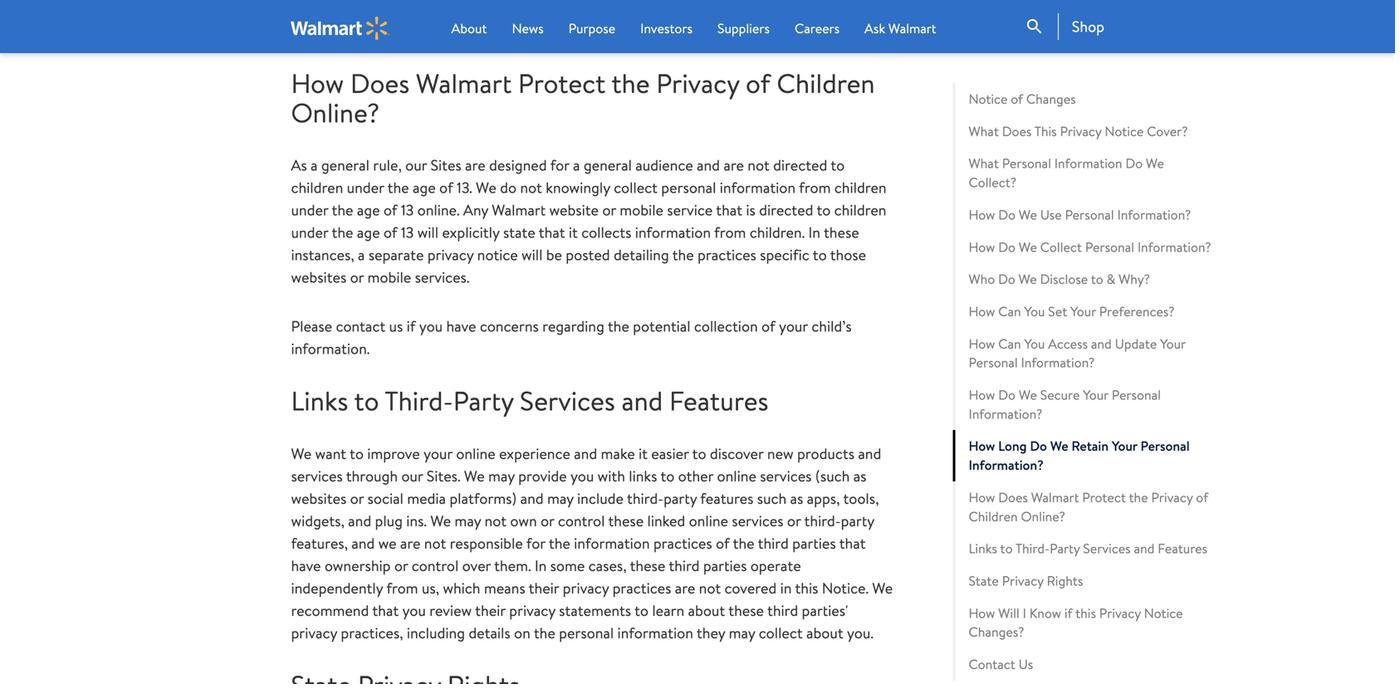 Task type: vqa. For each thing, say whether or not it's contained in the screenshot.
Disclose
yes



Task type: describe. For each thing, give the bounding box(es) containing it.
provide
[[518, 466, 567, 486]]

information.
[[291, 338, 370, 359]]

practices inside "as a general rule, our sites are designed for a general audience and are not directed to children under the age of 13. we do not knowingly collect personal information from children under the age of 13 online. any walmart website or mobile service that is directed to children under the age of 13 will explicitly state that it collects information from children. in these instances, a separate privacy notice will be posted detailing the practices specific to those websites or mobile services."
[[698, 245, 756, 265]]

1 13 from the top
[[401, 200, 414, 221]]

0 vertical spatial under
[[347, 177, 384, 198]]

as a general rule, our sites are designed for a general audience and are not directed to children under the age of 13. we do not knowingly collect personal information from children under the age of 13 online. any walmart website or mobile service that is directed to children under the age of 13 will explicitly state that it collects information from children. in these instances, a separate privacy notice will be posted detailing the practices specific to those websites or mobile services.
[[291, 155, 887, 288]]

0 vertical spatial features
[[669, 382, 769, 419]]

of inside "how does walmart protect the privacy of children online?" link
[[1196, 488, 1208, 506]]

are right we
[[400, 533, 421, 554]]

platforms)
[[450, 488, 517, 509]]

them.
[[494, 555, 531, 576]]

collect inside "as a general rule, our sites are designed for a general audience and are not directed to children under the age of 13. we do not knowingly collect personal information from children under the age of 13 online. any walmart website or mobile service that is directed to children under the age of 13 will explicitly state that it collects information from children. in these instances, a separate privacy notice will be posted detailing the practices specific to those websites or mobile services."
[[614, 177, 658, 198]]

1 general from the left
[[321, 155, 369, 176]]

that up 'notice.'
[[839, 533, 866, 554]]

1 vertical spatial as
[[790, 488, 803, 509]]

audience
[[635, 155, 693, 176]]

we inside how do we secure your personal information?
[[1019, 386, 1037, 404]]

information up is
[[720, 177, 796, 198]]

search
[[1025, 17, 1045, 37]]

or right own
[[541, 511, 554, 531]]

0 horizontal spatial children
[[777, 65, 875, 102]]

0 vertical spatial protect
[[518, 65, 606, 102]]

are up 13.
[[465, 155, 486, 176]]

features
[[700, 488, 754, 509]]

contact
[[336, 316, 385, 337]]

please contact us if you have concerns regarding the potential collection of your child's information.
[[291, 316, 852, 359]]

1 horizontal spatial services
[[1083, 539, 1131, 558]]

these down include
[[608, 511, 644, 531]]

of inside please contact us if you have concerns regarding the potential collection of your child's information.
[[762, 316, 775, 337]]

those
[[830, 245, 866, 265]]

you for set
[[1024, 302, 1045, 321]]

0 vertical spatial control
[[558, 511, 605, 531]]

may right "they"
[[729, 623, 755, 643]]

who
[[969, 270, 995, 288]]

over
[[462, 555, 491, 576]]

disclose
[[1040, 270, 1088, 288]]

do for how do we use personal information?
[[998, 205, 1016, 224]]

other
[[678, 466, 713, 486]]

2 13 from the top
[[401, 222, 414, 243]]

2 vertical spatial you
[[402, 600, 426, 621]]

you for access
[[1024, 334, 1045, 353]]

independently
[[291, 578, 383, 599]]

sites
[[431, 155, 461, 176]]

we right "ins."
[[430, 511, 451, 531]]

notice
[[477, 245, 518, 265]]

0 vertical spatial online
[[456, 443, 495, 464]]

0 horizontal spatial a
[[311, 155, 318, 176]]

review
[[429, 600, 472, 621]]

to inside the links to third-party services and features link
[[1000, 539, 1013, 558]]

how for how long do we retain your personal information? link
[[969, 437, 995, 455]]

know
[[1030, 604, 1061, 622]]

2 vertical spatial third
[[767, 600, 798, 621]]

0 vertical spatial will
[[417, 222, 438, 243]]

does for "how does walmart protect the privacy of children online?" link
[[998, 488, 1028, 506]]

this inside how will i know if this privacy notice changes?
[[1075, 604, 1096, 622]]

regarding
[[542, 316, 604, 337]]

your inside we want to improve your online experience and make it easier to discover new products and services through our sites. we may provide you with links to other online services (such as websites or social media platforms) and may include third-party features such as apps, tools, widgets, and plug ins. we may not own or control these linked online services or third-party features, and we are not responsible for the information practices of the third parties that have ownership or control over them. in some cases, these third parties operate independently from us, which means their privacy practices are not covered in this notice. we recommend that you review their privacy statements to learn about these third parties' privacy practices, including details on the personal information they may collect about you.
[[424, 443, 453, 464]]

0 vertical spatial links to third-party services and features
[[291, 382, 769, 419]]

0 horizontal spatial party
[[453, 382, 514, 419]]

and up state privacy rights link
[[1134, 539, 1155, 558]]

separate
[[368, 245, 424, 265]]

who do we disclose to & why? link
[[953, 263, 1225, 296]]

changes?
[[969, 623, 1024, 641]]

1 horizontal spatial party
[[841, 511, 874, 531]]

personal up &
[[1085, 238, 1134, 256]]

apps,
[[807, 488, 840, 509]]

rule,
[[373, 155, 402, 176]]

may down "platforms)"
[[455, 511, 481, 531]]

0 vertical spatial links
[[291, 382, 348, 419]]

explicitly
[[442, 222, 500, 243]]

and inside how can you access and update your personal information?
[[1091, 334, 1112, 353]]

0 vertical spatial third
[[758, 533, 789, 554]]

how for how do we collect personal information? link
[[969, 238, 995, 256]]

your inside how do we secure your personal information?
[[1083, 386, 1109, 404]]

secure
[[1040, 386, 1080, 404]]

us,
[[422, 578, 439, 599]]

you.
[[847, 623, 874, 643]]

your inside please contact us if you have concerns regarding the potential collection of your child's information.
[[779, 316, 808, 337]]

0 vertical spatial age
[[413, 177, 436, 198]]

ownership
[[325, 555, 391, 576]]

0 vertical spatial as
[[853, 466, 867, 486]]

0 horizontal spatial third-
[[385, 382, 453, 419]]

do inside 'how long do we retain your personal information?'
[[1030, 437, 1047, 455]]

1 vertical spatial under
[[291, 200, 328, 221]]

online.
[[417, 200, 460, 221]]

0 horizontal spatial about
[[688, 600, 725, 621]]

you inside please contact us if you have concerns regarding the potential collection of your child's information.
[[419, 316, 443, 337]]

if inside please contact us if you have concerns regarding the potential collection of your child's information.
[[407, 316, 416, 337]]

1 horizontal spatial third-
[[1016, 539, 1050, 558]]

and right products
[[858, 443, 881, 464]]

2 vertical spatial under
[[291, 222, 328, 243]]

we up "platforms)"
[[464, 466, 485, 486]]

experience
[[499, 443, 570, 464]]

personal inside "as a general rule, our sites are designed for a general audience and are not directed to children under the age of 13. we do not knowingly collect personal information from children under the age of 13 online. any walmart website or mobile service that is directed to children under the age of 13 will explicitly state that it collects information from children. in these instances, a separate privacy notice will be posted detailing the practices specific to those websites or mobile services."
[[661, 177, 716, 198]]

linked
[[647, 511, 685, 531]]

may up "platforms)"
[[488, 466, 515, 486]]

of inside notice of changes link
[[1011, 90, 1023, 108]]

have inside please contact us if you have concerns regarding the potential collection of your child's information.
[[446, 316, 476, 337]]

websites inside "as a general rule, our sites are designed for a general audience and are not directed to children under the age of 13. we do not knowingly collect personal information from children under the age of 13 online. any walmart website or mobile service that is directed to children under the age of 13 will explicitly state that it collects information from children. in these instances, a separate privacy notice will be posted detailing the practices specific to those websites or mobile services."
[[291, 267, 347, 288]]

how can you access and update your personal information? link
[[953, 328, 1225, 379]]

recommend
[[291, 600, 369, 621]]

information? inside how do we secure your personal information?
[[969, 405, 1042, 423]]

purpose button
[[568, 18, 615, 38]]

13.
[[457, 177, 472, 198]]

purpose
[[568, 19, 615, 37]]

information
[[1054, 154, 1122, 172]]

privacy down recommend at the left of the page
[[291, 623, 337, 643]]

0 vertical spatial notice
[[969, 90, 1008, 108]]

your right set
[[1070, 302, 1096, 321]]

how for how will i know if this privacy notice changes? link
[[969, 604, 995, 622]]

news button
[[512, 18, 544, 38]]

information? inside 'how long do we retain your personal information?'
[[969, 456, 1044, 474]]

make
[[601, 443, 635, 464]]

1 vertical spatial about
[[806, 623, 843, 643]]

0 horizontal spatial parties
[[703, 555, 747, 576]]

personal inside 'how long do we retain your personal information?'
[[1141, 437, 1190, 455]]

do for how do we collect personal information?
[[998, 238, 1016, 256]]

how do we secure your personal information? link
[[953, 379, 1225, 430]]

how for "how does walmart protect the privacy of children online?" link
[[969, 488, 995, 506]]

may down provide
[[547, 488, 574, 509]]

walmart down about "dropdown button" on the left top
[[416, 65, 512, 102]]

detailing
[[614, 245, 669, 265]]

or down the instances, at top
[[350, 267, 364, 288]]

how for how do we secure your personal information? link
[[969, 386, 995, 404]]

does for the what does this privacy notice cover? "link"
[[1002, 122, 1032, 140]]

notice.
[[822, 578, 869, 599]]

how long do we retain your personal information?
[[969, 437, 1190, 474]]

not up is
[[748, 155, 770, 176]]

ask
[[865, 19, 885, 37]]

how can you access and update your personal information?
[[969, 334, 1186, 372]]

some
[[550, 555, 585, 576]]

why?
[[1119, 270, 1150, 288]]

1 vertical spatial their
[[475, 600, 506, 621]]

own
[[510, 511, 537, 531]]

products
[[797, 443, 855, 464]]

ask walmart link
[[865, 18, 936, 38]]

what for what does this privacy notice cover?
[[969, 122, 999, 140]]

these down 'covered'
[[728, 600, 764, 621]]

about button
[[451, 18, 487, 38]]

walmart down 'how long do we retain your personal information?'
[[1031, 488, 1079, 506]]

are up learn
[[675, 578, 695, 599]]

parties'
[[802, 600, 848, 621]]

2 vertical spatial online
[[689, 511, 728, 531]]

1 horizontal spatial third-
[[804, 511, 841, 531]]

party inside the links to third-party services and features link
[[1050, 539, 1080, 558]]

1 horizontal spatial from
[[714, 222, 746, 243]]

or down we
[[394, 555, 408, 576]]

2 general from the left
[[584, 155, 632, 176]]

we right 'notice.'
[[872, 578, 893, 599]]

walmart right 'ask'
[[888, 19, 936, 37]]

state
[[503, 222, 535, 243]]

privacy inside how will i know if this privacy notice changes?
[[1099, 604, 1141, 622]]

shop
[[1072, 16, 1104, 37]]

contact us
[[969, 655, 1033, 673]]

please
[[291, 316, 332, 337]]

1 horizontal spatial parties
[[792, 533, 836, 554]]

services down want
[[291, 466, 343, 486]]

state privacy rights link
[[953, 565, 1225, 597]]

careers
[[795, 19, 840, 37]]

these inside "as a general rule, our sites are designed for a general audience and are not directed to children under the age of 13. we do not knowingly collect personal information from children under the age of 13 online. any walmart website or mobile service that is directed to children under the age of 13 will explicitly state that it collects information from children. in these instances, a separate privacy notice will be posted detailing the practices specific to those websites or mobile services."
[[824, 222, 859, 243]]

the inside "how does walmart protect the privacy of children online?" link
[[1129, 488, 1148, 506]]

cases,
[[588, 555, 627, 576]]

i
[[1023, 604, 1026, 622]]

services down new
[[760, 466, 812, 486]]

cover?
[[1147, 122, 1188, 140]]

us
[[389, 316, 403, 337]]

1 vertical spatial how does walmart protect the privacy of children online?
[[969, 488, 1208, 525]]

have inside we want to improve your online experience and make it easier to discover new products and services through our sites. we may provide you with links to other online services (such as websites or social media platforms) and may include third-party features such as apps, tools, widgets, and plug ins. we may not own or control these linked online services or third-party features, and we are not responsible for the information practices of the third parties that have ownership or control over them. in some cases, these third parties operate independently from us, which means their privacy practices are not covered in this notice. we recommend that you review their privacy statements to learn about these third parties' privacy practices, including details on the personal information they may collect about you.
[[291, 555, 321, 576]]

careers link
[[795, 18, 840, 38]]

investors button
[[640, 18, 693, 38]]

what personal information do we collect?
[[969, 154, 1164, 191]]

can for set
[[998, 302, 1021, 321]]

notice inside "link"
[[1105, 122, 1144, 140]]

from inside we want to improve your online experience and make it easier to discover new products and services through our sites. we may provide you with links to other online services (such as websites or social media platforms) and may include third-party features such as apps, tools, widgets, and plug ins. we may not own or control these linked online services or third-party features, and we are not responsible for the information practices of the third parties that have ownership or control over them. in some cases, these third parties operate independently from us, which means their privacy practices are not covered in this notice. we recommend that you review their privacy statements to learn about these third parties' privacy practices, including details on the personal information they may collect about you.
[[386, 578, 418, 599]]

we inside what personal information do we collect?
[[1146, 154, 1164, 172]]

and up ownership
[[351, 533, 375, 554]]

1 horizontal spatial links to third-party services and features
[[969, 539, 1207, 558]]

1 vertical spatial online?
[[1021, 507, 1065, 525]]

on
[[514, 623, 530, 643]]

how do we use personal information? link
[[953, 199, 1225, 231]]

and left plug
[[348, 511, 371, 531]]

that left is
[[716, 200, 742, 221]]

or up collects
[[602, 200, 616, 221]]

are right audience
[[724, 155, 744, 176]]

instances,
[[291, 245, 354, 265]]

we left use on the top right
[[1019, 205, 1037, 224]]

2 horizontal spatial from
[[799, 177, 831, 198]]

suppliers
[[718, 19, 770, 37]]

of inside we want to improve your online experience and make it easier to discover new products and services through our sites. we may provide you with links to other online services (such as websites or social media platforms) and may include third-party features such as apps, tools, widgets, and plug ins. we may not own or control these linked online services or third-party features, and we are not responsible for the information practices of the third parties that have ownership or control over them. in some cases, these third parties operate independently from us, which means their privacy practices are not covered in this notice. we recommend that you review their privacy statements to learn about these third parties' privacy practices, including details on the personal information they may collect about you.
[[716, 533, 730, 554]]



Task type: locate. For each thing, give the bounding box(es) containing it.
how inside how do we secure your personal information?
[[969, 386, 995, 404]]

links
[[291, 382, 348, 419], [969, 539, 997, 558]]

personal up how do we secure your personal information?
[[969, 353, 1018, 372]]

tools,
[[843, 488, 879, 509]]

0 horizontal spatial links
[[291, 382, 348, 419]]

we want to improve your online experience and make it easier to discover new products and services through our sites. we may provide you with links to other online services (such as websites or social media platforms) and may include third-party features such as apps, tools, widgets, and plug ins. we may not own or control these linked online services or third-party features, and we are not responsible for the information practices of the third parties that have ownership or control over them. in some cases, these third parties operate independently from us, which means their privacy practices are not covered in this notice. we recommend that you review their privacy statements to learn about these third parties' privacy practices, including details on the personal information they may collect about you.
[[291, 443, 893, 643]]

or up operate
[[787, 511, 801, 531]]

1 horizontal spatial personal
[[661, 177, 716, 198]]

what for what personal information do we collect?
[[969, 154, 999, 172]]

your inside how can you access and update your personal information?
[[1160, 334, 1186, 353]]

does
[[350, 65, 410, 102], [1002, 122, 1032, 140], [998, 488, 1028, 506]]

personal down the "this"
[[1002, 154, 1051, 172]]

2 you from the top
[[1024, 334, 1045, 353]]

online
[[456, 443, 495, 464], [717, 466, 756, 486], [689, 511, 728, 531]]

links to third-party services and features up state privacy rights link
[[969, 539, 1207, 558]]

2 vertical spatial does
[[998, 488, 1028, 506]]

how for how do we use personal information? link
[[969, 205, 995, 224]]

third- up improve
[[385, 382, 453, 419]]

can inside how can you set your preferences? link
[[998, 302, 1021, 321]]

0 vertical spatial how does walmart protect the privacy of children online?
[[291, 65, 875, 131]]

ask walmart
[[865, 19, 936, 37]]

does down the 'long'
[[998, 488, 1028, 506]]

how inside how can you access and update your personal information?
[[969, 334, 995, 353]]

0 vertical spatial from
[[799, 177, 831, 198]]

0 vertical spatial practices
[[698, 245, 756, 265]]

from up children.
[[799, 177, 831, 198]]

home image
[[291, 16, 389, 40]]

0 horizontal spatial collect
[[614, 177, 658, 198]]

walmart inside "as a general rule, our sites are designed for a general audience and are not directed to children under the age of 13. we do not knowingly collect personal information from children under the age of 13 online. any walmart website or mobile service that is directed to children under the age of 13 will explicitly state that it collects information from children. in these instances, a separate privacy notice will be posted detailing the practices specific to those websites or mobile services."
[[492, 200, 546, 221]]

retain
[[1072, 437, 1109, 455]]

do right 'information'
[[1125, 154, 1143, 172]]

your right secure
[[1083, 386, 1109, 404]]

0 horizontal spatial links to third-party services and features
[[291, 382, 769, 419]]

as
[[291, 155, 307, 176]]

links inside the links to third-party services and features link
[[969, 539, 997, 558]]

and up own
[[520, 488, 544, 509]]

1 what from the top
[[969, 122, 999, 140]]

set
[[1048, 302, 1067, 321]]

0 vertical spatial party
[[453, 382, 514, 419]]

1 vertical spatial third-
[[804, 511, 841, 531]]

third- up state privacy rights on the right of the page
[[1016, 539, 1050, 558]]

as
[[853, 466, 867, 486], [790, 488, 803, 509]]

1 vertical spatial online
[[717, 466, 756, 486]]

can left 'access'
[[998, 334, 1021, 353]]

that up practices,
[[372, 600, 399, 621]]

online?
[[291, 94, 380, 131], [1021, 507, 1065, 525]]

1 horizontal spatial if
[[1064, 604, 1072, 622]]

sites.
[[427, 466, 461, 486]]

not down "ins."
[[424, 533, 446, 554]]

notice of changes link
[[953, 83, 1225, 115]]

protect down how long do we retain your personal information? link
[[1082, 488, 1126, 506]]

will left be
[[521, 245, 543, 265]]

how for how can you access and update your personal information? link
[[969, 334, 995, 353]]

2 what from the top
[[969, 154, 999, 172]]

2 vertical spatial practices
[[613, 578, 671, 599]]

links to third-party services and features up 'experience'
[[291, 382, 769, 419]]

third-
[[627, 488, 664, 509], [804, 511, 841, 531]]

services down such
[[732, 511, 784, 531]]

preferences?
[[1099, 302, 1175, 321]]

statements
[[559, 600, 631, 621]]

0 horizontal spatial protect
[[518, 65, 606, 102]]

notice left "cover?"
[[1105, 122, 1144, 140]]

information
[[720, 177, 796, 198], [635, 222, 711, 243], [574, 533, 650, 554], [617, 623, 693, 643]]

1 vertical spatial age
[[357, 200, 380, 221]]

1 vertical spatial it
[[639, 443, 648, 464]]

from down is
[[714, 222, 746, 243]]

age up separate
[[357, 222, 380, 243]]

state
[[969, 572, 999, 590]]

how
[[291, 65, 344, 102], [969, 205, 995, 224], [969, 238, 995, 256], [969, 302, 995, 321], [969, 334, 995, 353], [969, 386, 995, 404], [969, 437, 995, 455], [969, 488, 995, 506], [969, 604, 995, 622]]

practices,
[[341, 623, 403, 643]]

0 vertical spatial your
[[779, 316, 808, 337]]

potential
[[633, 316, 691, 337]]

about
[[451, 19, 487, 37]]

and
[[697, 155, 720, 176], [1091, 334, 1112, 353], [622, 382, 663, 419], [574, 443, 597, 464], [858, 443, 881, 464], [520, 488, 544, 509], [348, 511, 371, 531], [351, 533, 375, 554], [1134, 539, 1155, 558]]

and inside "as a general rule, our sites are designed for a general audience and are not directed to children under the age of 13. we do not knowingly collect personal information from children under the age of 13 online. any walmart website or mobile service that is directed to children under the age of 13 will explicitly state that it collects information from children. in these instances, a separate privacy notice will be posted detailing the practices specific to those websites or mobile services."
[[697, 155, 720, 176]]

service
[[667, 200, 713, 221]]

to inside the who do we disclose to & why? link
[[1091, 270, 1103, 288]]

0 horizontal spatial personal
[[559, 623, 614, 643]]

1 horizontal spatial online?
[[1021, 507, 1065, 525]]

0 horizontal spatial third-
[[627, 488, 664, 509]]

personal inside how can you access and update your personal information?
[[969, 353, 1018, 372]]

we inside "as a general rule, our sites are designed for a general audience and are not directed to children under the age of 13. we do not knowingly collect personal information from children under the age of 13 online. any walmart website or mobile service that is directed to children under the age of 13 will explicitly state that it collects information from children. in these instances, a separate privacy notice will be posted detailing the practices specific to those websites or mobile services."
[[476, 177, 496, 198]]

0 horizontal spatial have
[[291, 555, 321, 576]]

1 vertical spatial websites
[[291, 488, 347, 509]]

can for access
[[998, 334, 1021, 353]]

1 horizontal spatial control
[[558, 511, 605, 531]]

third up operate
[[758, 533, 789, 554]]

1 horizontal spatial how does walmart protect the privacy of children online?
[[969, 488, 1208, 525]]

0 vertical spatial have
[[446, 316, 476, 337]]

protect
[[518, 65, 606, 102], [1082, 488, 1126, 506]]

0 horizontal spatial it
[[569, 222, 578, 243]]

0 horizontal spatial for
[[526, 533, 545, 554]]

in inside "as a general rule, our sites are designed for a general audience and are not directed to children under the age of 13. we do not knowingly collect personal information from children under the age of 13 online. any walmart website or mobile service that is directed to children under the age of 13 will explicitly state that it collects information from children. in these instances, a separate privacy notice will be posted detailing the practices specific to those websites or mobile services."
[[808, 222, 820, 243]]

party
[[453, 382, 514, 419], [1050, 539, 1080, 558]]

1 horizontal spatial a
[[358, 245, 365, 265]]

0 horizontal spatial this
[[795, 578, 818, 599]]

if inside how will i know if this privacy notice changes?
[[1064, 604, 1072, 622]]

from
[[799, 177, 831, 198], [714, 222, 746, 243], [386, 578, 418, 599]]

2 horizontal spatial a
[[573, 155, 580, 176]]

we
[[378, 533, 397, 554]]

does left the "this"
[[1002, 122, 1032, 140]]

how for how can you set your preferences? link
[[969, 302, 995, 321]]

social
[[367, 488, 403, 509]]

1 vertical spatial does
[[1002, 122, 1032, 140]]

details
[[469, 623, 510, 643]]

1 vertical spatial you
[[1024, 334, 1045, 353]]

1 vertical spatial third
[[669, 555, 700, 576]]

privacy inside "link"
[[1060, 122, 1102, 140]]

how will i know if this privacy notice changes?
[[969, 604, 1183, 641]]

parties up 'covered'
[[703, 555, 747, 576]]

notice of changes
[[969, 90, 1076, 108]]

collection
[[694, 316, 758, 337]]

links to third-party services and features link
[[953, 533, 1225, 565]]

1 vertical spatial party
[[841, 511, 874, 531]]

1 horizontal spatial will
[[521, 245, 543, 265]]

13
[[401, 200, 414, 221], [401, 222, 414, 243]]

third- down the apps,
[[804, 511, 841, 531]]

what inside the what does this privacy notice cover? "link"
[[969, 122, 999, 140]]

personal inside what personal information do we collect?
[[1002, 154, 1051, 172]]

1 horizontal spatial for
[[550, 155, 569, 176]]

we left want
[[291, 443, 312, 464]]

1 you from the top
[[1024, 302, 1045, 321]]

party
[[664, 488, 697, 509], [841, 511, 874, 531]]

how can you set your preferences?
[[969, 302, 1175, 321]]

our right rule, at the left top of the page
[[405, 155, 427, 176]]

for down own
[[526, 533, 545, 554]]

1 vertical spatial features
[[1158, 539, 1207, 558]]

age down rule, at the left top of the page
[[357, 200, 380, 221]]

and left make
[[574, 443, 597, 464]]

a
[[311, 155, 318, 176], [573, 155, 580, 176], [358, 245, 365, 265]]

our inside "as a general rule, our sites are designed for a general audience and are not directed to children under the age of 13. we do not knowingly collect personal information from children under the age of 13 online. any walmart website or mobile service that is directed to children under the age of 13 will explicitly state that it collects information from children. in these instances, a separate privacy notice will be posted detailing the practices specific to those websites or mobile services."
[[405, 155, 427, 176]]

links up state
[[969, 539, 997, 558]]

what up collect? at right top
[[969, 154, 999, 172]]

new
[[767, 443, 794, 464]]

age
[[413, 177, 436, 198], [357, 200, 380, 221], [357, 222, 380, 243]]

third down in
[[767, 600, 798, 621]]

want
[[315, 443, 346, 464]]

how inside how will i know if this privacy notice changes?
[[969, 604, 995, 622]]

specific
[[760, 245, 809, 265]]

we inside 'how long do we retain your personal information?'
[[1050, 437, 1068, 455]]

1 websites from the top
[[291, 267, 347, 288]]

these up those
[[824, 222, 859, 243]]

a left separate
[[358, 245, 365, 265]]

do inside how do we secure your personal information?
[[998, 386, 1016, 404]]

0 vertical spatial 13
[[401, 200, 414, 221]]

for inside we want to improve your online experience and make it easier to discover new products and services through our sites. we may provide you with links to other online services (such as websites or social media platforms) and may include third-party features such as apps, tools, widgets, and plug ins. we may not own or control these linked online services or third-party features, and we are not responsible for the information practices of the third parties that have ownership or control over them. in some cases, these third parties operate independently from us, which means their privacy practices are not covered in this notice. we recommend that you review their privacy statements to learn about these third parties' privacy practices, including details on the personal information they may collect about you.
[[526, 533, 545, 554]]

can
[[998, 302, 1021, 321], [998, 334, 1021, 353]]

what does this privacy notice cover? link
[[953, 115, 1225, 148]]

third-
[[385, 382, 453, 419], [1016, 539, 1050, 558]]

0 vertical spatial services
[[520, 382, 615, 419]]

1 horizontal spatial children
[[969, 507, 1018, 525]]

0 vertical spatial it
[[569, 222, 578, 243]]

1 horizontal spatial their
[[529, 578, 559, 599]]

1 vertical spatial our
[[401, 466, 423, 486]]

their down some
[[529, 578, 559, 599]]

2 vertical spatial from
[[386, 578, 418, 599]]

1 vertical spatial personal
[[559, 623, 614, 643]]

how can you set your preferences? link
[[953, 296, 1225, 328]]

parties up operate
[[792, 533, 836, 554]]

a right as
[[311, 155, 318, 176]]

you inside how can you access and update your personal information?
[[1024, 334, 1045, 353]]

and right 'access'
[[1091, 334, 1112, 353]]

they
[[697, 623, 725, 643]]

1 vertical spatial party
[[1050, 539, 1080, 558]]

it inside we want to improve your online experience and make it easier to discover new products and services through our sites. we may provide you with links to other online services (such as websites or social media platforms) and may include third-party features such as apps, tools, widgets, and plug ins. we may not own or control these linked online services or third-party features, and we are not responsible for the information practices of the third parties that have ownership or control over them. in some cases, these third parties operate independently from us, which means their privacy practices are not covered in this notice. we recommend that you review their privacy statements to learn about these third parties' privacy practices, including details on the personal information they may collect about you.
[[639, 443, 648, 464]]

1 vertical spatial you
[[570, 466, 594, 486]]

what personal information do we collect? link
[[953, 148, 1225, 199]]

a up 'knowingly'
[[573, 155, 580, 176]]

0 vertical spatial if
[[407, 316, 416, 337]]

0 horizontal spatial mobile
[[367, 267, 411, 288]]

personal inside how do we secure your personal information?
[[1112, 386, 1161, 404]]

1 vertical spatial will
[[521, 245, 543, 265]]

notice left changes
[[969, 90, 1008, 108]]

our inside we want to improve your online experience and make it easier to discover new products and services through our sites. we may provide you with links to other online services (such as websites or social media platforms) and may include third-party features such as apps, tools, widgets, and plug ins. we may not own or control these linked online services or third-party features, and we are not responsible for the information practices of the third parties that have ownership or control over them. in some cases, these third parties operate independently from us, which means their privacy practices are not covered in this notice. we recommend that you review their privacy statements to learn about these third parties' privacy practices, including details on the personal information they may collect about you.
[[401, 466, 423, 486]]

does inside "link"
[[1002, 122, 1032, 140]]

notice inside how will i know if this privacy notice changes?
[[1144, 604, 1183, 622]]

our
[[405, 155, 427, 176], [401, 466, 423, 486]]

how does walmart protect the privacy of children online? up the links to third-party services and features link
[[969, 488, 1208, 525]]

include
[[577, 488, 624, 509]]

collect?
[[969, 173, 1017, 191]]

your right retain
[[1112, 437, 1137, 455]]

how inside 'how long do we retain your personal information?'
[[969, 437, 995, 455]]

0 horizontal spatial control
[[412, 555, 459, 576]]

general left rule, at the left top of the page
[[321, 155, 369, 176]]

your
[[1070, 302, 1096, 321], [1160, 334, 1186, 353], [1083, 386, 1109, 404], [1112, 437, 1137, 455]]

1 vertical spatial what
[[969, 154, 999, 172]]

1 vertical spatial in
[[535, 555, 547, 576]]

0 vertical spatial online?
[[291, 94, 380, 131]]

1 horizontal spatial have
[[446, 316, 476, 337]]

1 vertical spatial directed
[[759, 200, 813, 221]]

personal up service
[[661, 177, 716, 198]]

collect inside we want to improve your online experience and make it easier to discover new products and services through our sites. we may provide you with links to other online services (such as websites or social media platforms) and may include third-party features such as apps, tools, widgets, and plug ins. we may not own or control these linked online services or third-party features, and we are not responsible for the information practices of the third parties that have ownership or control over them. in some cases, these third parties operate independently from us, which means their privacy practices are not covered in this notice. we recommend that you review their privacy statements to learn about these third parties' privacy practices, including details on the personal information they may collect about you.
[[759, 623, 803, 643]]

not up responsible
[[485, 511, 507, 531]]

0 vertical spatial parties
[[792, 533, 836, 554]]

shop link
[[1058, 13, 1104, 40]]

1 horizontal spatial mobile
[[620, 200, 663, 221]]

1 horizontal spatial collect
[[759, 623, 803, 643]]

1 vertical spatial third-
[[1016, 539, 1050, 558]]

state privacy rights
[[969, 572, 1083, 590]]

party down tools,
[[841, 511, 874, 531]]

party up linked in the bottom of the page
[[664, 488, 697, 509]]

2 websites from the top
[[291, 488, 347, 509]]

links down the information.
[[291, 382, 348, 419]]

what does this privacy notice cover?
[[969, 122, 1188, 140]]

0 vertical spatial collect
[[614, 177, 658, 198]]

your up sites.
[[424, 443, 453, 464]]

your inside 'how long do we retain your personal information?'
[[1112, 437, 1137, 455]]

we left collect
[[1019, 238, 1037, 256]]

2 can from the top
[[998, 334, 1021, 353]]

how does walmart protect the privacy of children online? down purpose popup button
[[291, 65, 875, 131]]

personal up how do we collect personal information?
[[1065, 205, 1114, 224]]

websites inside we want to improve your online experience and make it easier to discover new products and services through our sites. we may provide you with links to other online services (such as websites or social media platforms) and may include third-party features such as apps, tools, widgets, and plug ins. we may not own or control these linked online services or third-party features, and we are not responsible for the information practices of the third parties that have ownership or control over them. in some cases, these third parties operate independently from us, which means their privacy practices are not covered in this notice. we recommend that you review their privacy statements to learn about these third parties' privacy practices, including details on the personal information they may collect about you.
[[291, 488, 347, 509]]

it down website
[[569, 222, 578, 243]]

online down discover
[[717, 466, 756, 486]]

privacy inside "as a general rule, our sites are designed for a general audience and are not directed to children under the age of 13. we do not knowingly collect personal information from children under the age of 13 online. any walmart website or mobile service that is directed to children under the age of 13 will explicitly state that it collects information from children. in these instances, a separate privacy notice will be posted detailing the practices specific to those websites or mobile services."
[[427, 245, 474, 265]]

that up be
[[539, 222, 565, 243]]

plug
[[375, 511, 403, 531]]

will
[[417, 222, 438, 243], [521, 245, 543, 265]]

investors
[[640, 19, 693, 37]]

1 horizontal spatial as
[[853, 466, 867, 486]]

1 horizontal spatial this
[[1075, 604, 1096, 622]]

what inside what personal information do we collect?
[[969, 154, 999, 172]]

0 horizontal spatial features
[[669, 382, 769, 419]]

1 vertical spatial mobile
[[367, 267, 411, 288]]

0 vertical spatial directed
[[773, 155, 827, 176]]

information up cases,
[[574, 533, 650, 554]]

access
[[1048, 334, 1088, 353]]

not right do
[[520, 177, 542, 198]]

do right who
[[998, 270, 1015, 288]]

do down collect? at right top
[[998, 205, 1016, 224]]

contact us link
[[953, 649, 1225, 681]]

is
[[746, 200, 756, 221]]

learn
[[652, 600, 684, 621]]

1 vertical spatial links
[[969, 539, 997, 558]]

how does walmart protect the privacy of children online?
[[291, 65, 875, 131], [969, 488, 1208, 525]]

practices down is
[[698, 245, 756, 265]]

age up online.
[[413, 177, 436, 198]]

are
[[465, 155, 486, 176], [724, 155, 744, 176], [400, 533, 421, 554], [675, 578, 695, 599]]

0 horizontal spatial online?
[[291, 94, 380, 131]]

you
[[419, 316, 443, 337], [570, 466, 594, 486], [402, 600, 426, 621]]

and right audience
[[697, 155, 720, 176]]

1 can from the top
[[998, 302, 1021, 321]]

0 horizontal spatial their
[[475, 600, 506, 621]]

1 vertical spatial practices
[[653, 533, 712, 554]]

your right the update
[[1160, 334, 1186, 353]]

information down service
[[635, 222, 711, 243]]

mobile down separate
[[367, 267, 411, 288]]

control
[[558, 511, 605, 531], [412, 555, 459, 576]]

1 vertical spatial protect
[[1082, 488, 1126, 506]]

their up details
[[475, 600, 506, 621]]

improve
[[367, 443, 420, 464]]

for inside "as a general rule, our sites are designed for a general audience and are not directed to children under the age of 13. we do not knowingly collect personal information from children under the age of 13 online. any walmart website or mobile service that is directed to children under the age of 13 will explicitly state that it collects information from children. in these instances, a separate privacy notice will be posted detailing the practices specific to those websites or mobile services."
[[550, 155, 569, 176]]

you left 'access'
[[1024, 334, 1045, 353]]

in inside we want to improve your online experience and make it easier to discover new products and services through our sites. we may provide you with links to other online services (such as websites or social media platforms) and may include third-party features such as apps, tools, widgets, and plug ins. we may not own or control these linked online services or third-party features, and we are not responsible for the information practices of the third parties that have ownership or control over them. in some cases, these third parties operate independently from us, which means their privacy practices are not covered in this notice. we recommend that you review their privacy statements to learn about these third parties' privacy practices, including details on the personal information they may collect about you.
[[535, 555, 547, 576]]

1 vertical spatial control
[[412, 555, 459, 576]]

this inside we want to improve your online experience and make it easier to discover new products and services through our sites. we may provide you with links to other online services (such as websites or social media platforms) and may include third-party features such as apps, tools, widgets, and plug ins. we may not own or control these linked online services or third-party features, and we are not responsible for the information practices of the third parties that have ownership or control over them. in some cases, these third parties operate independently from us, which means their privacy practices are not covered in this notice. we recommend that you review their privacy statements to learn about these third parties' privacy practices, including details on the personal information they may collect about you.
[[795, 578, 818, 599]]

these right cases,
[[630, 555, 665, 576]]

personal inside we want to improve your online experience and make it easier to discover new products and services through our sites. we may provide you with links to other online services (such as websites or social media platforms) and may include third-party features such as apps, tools, widgets, and plug ins. we may not own or control these linked online services or third-party features, and we are not responsible for the information practices of the third parties that have ownership or control over them. in some cases, these third parties operate independently from us, which means their privacy practices are not covered in this notice. we recommend that you review their privacy statements to learn about these third parties' privacy practices, including details on the personal information they may collect about you.
[[559, 623, 614, 643]]

media
[[407, 488, 446, 509]]

0 vertical spatial this
[[795, 578, 818, 599]]

do for who do we disclose to & why?
[[998, 270, 1015, 288]]

0 vertical spatial their
[[529, 578, 559, 599]]

0 vertical spatial websites
[[291, 267, 347, 288]]

not left 'covered'
[[699, 578, 721, 599]]

or down through
[[350, 488, 364, 509]]

websites
[[291, 267, 347, 288], [291, 488, 347, 509]]

be
[[546, 245, 562, 265]]

about up "they"
[[688, 600, 725, 621]]

information down learn
[[617, 623, 693, 643]]

will down online.
[[417, 222, 438, 243]]

online? up the links to third-party services and features link
[[1021, 507, 1065, 525]]

what down notice of changes
[[969, 122, 999, 140]]

may
[[488, 466, 515, 486], [547, 488, 574, 509], [455, 511, 481, 531], [729, 623, 755, 643]]

0 horizontal spatial party
[[664, 488, 697, 509]]

with
[[598, 466, 625, 486]]

1 horizontal spatial features
[[1158, 539, 1207, 558]]

as right such
[[790, 488, 803, 509]]

you right us
[[419, 316, 443, 337]]

0 vertical spatial our
[[405, 155, 427, 176]]

easier
[[651, 443, 689, 464]]

collect
[[1040, 238, 1082, 256]]

0 vertical spatial personal
[[661, 177, 716, 198]]

does down home image
[[350, 65, 410, 102]]

1 horizontal spatial it
[[639, 443, 648, 464]]

privacy up statements
[[563, 578, 609, 599]]

1 horizontal spatial general
[[584, 155, 632, 176]]

responsible
[[450, 533, 523, 554]]

do for how do we secure your personal information?
[[998, 386, 1016, 404]]

privacy up on in the bottom left of the page
[[509, 600, 555, 621]]

0 vertical spatial third-
[[627, 488, 664, 509]]

1 vertical spatial services
[[1083, 539, 1131, 558]]

to
[[831, 155, 845, 176], [817, 200, 831, 221], [813, 245, 827, 265], [1091, 270, 1103, 288], [354, 382, 379, 419], [350, 443, 364, 464], [692, 443, 706, 464], [661, 466, 675, 486], [1000, 539, 1013, 558], [635, 600, 649, 621]]

1 vertical spatial have
[[291, 555, 321, 576]]

use
[[1040, 205, 1062, 224]]

your left child's
[[779, 316, 808, 337]]

can inside how can you access and update your personal information?
[[998, 334, 1021, 353]]

the inside please contact us if you have concerns regarding the potential collection of your child's information.
[[608, 316, 629, 337]]

0 vertical spatial does
[[350, 65, 410, 102]]

if right know at the bottom right of the page
[[1064, 604, 1072, 622]]

it inside "as a general rule, our sites are designed for a general audience and are not directed to children under the age of 13. we do not knowingly collect personal information from children under the age of 13 online. any walmart website or mobile service that is directed to children under the age of 13 will explicitly state that it collects information from children. in these instances, a separate privacy notice will be posted detailing the practices specific to those websites or mobile services."
[[569, 222, 578, 243]]

we left disclose
[[1019, 270, 1037, 288]]

under down rule, at the left top of the page
[[347, 177, 384, 198]]

and up make
[[622, 382, 663, 419]]

how does walmart protect the privacy of children online? link
[[953, 482, 1225, 533]]

do inside what personal information do we collect?
[[1125, 154, 1143, 172]]

information? inside how can you access and update your personal information?
[[1021, 353, 1095, 372]]

2 vertical spatial age
[[357, 222, 380, 243]]



